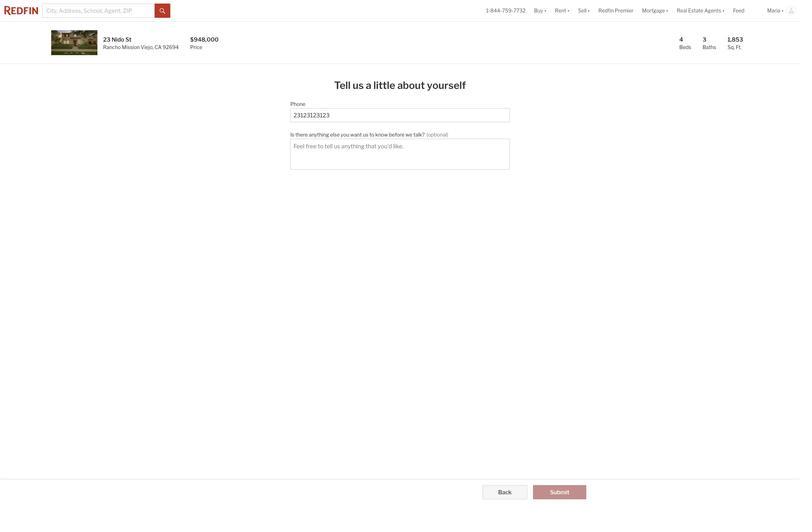 Task type: vqa. For each thing, say whether or not it's contained in the screenshot.


Task type: locate. For each thing, give the bounding box(es) containing it.
price
[[190, 44, 202, 50]]

▾
[[545, 8, 547, 14], [568, 8, 570, 14], [588, 8, 591, 14], [667, 8, 669, 14], [723, 8, 725, 14], [782, 8, 785, 14]]

▾ for sell ▾
[[588, 8, 591, 14]]

rent ▾ button
[[556, 0, 570, 21]]

there
[[296, 132, 308, 138]]

mortgage
[[643, 8, 666, 14]]

sell
[[579, 8, 587, 14]]

anything
[[309, 132, 329, 138]]

3 baths
[[703, 36, 717, 50]]

nido
[[112, 36, 124, 43]]

feed button
[[730, 0, 764, 21]]

us left to
[[363, 132, 369, 138]]

want
[[351, 132, 362, 138]]

City, Address, School, Agent, ZIP search field
[[42, 4, 155, 18]]

5 ▾ from the left
[[723, 8, 725, 14]]

premier
[[616, 8, 634, 14]]

▾ right the maria
[[782, 8, 785, 14]]

real
[[678, 8, 688, 14]]

real estate agents ▾ button
[[673, 0, 730, 21]]

to
[[370, 132, 375, 138]]

redfin
[[599, 8, 614, 14]]

3
[[703, 36, 707, 43]]

is there anything else you want us to know before we talk?
[[291, 132, 425, 138]]

submit search image
[[160, 8, 166, 14]]

▾ right agents
[[723, 8, 725, 14]]

3 ▾ from the left
[[588, 8, 591, 14]]

submit button
[[534, 486, 587, 500]]

1-844-759-7732
[[487, 8, 526, 14]]

us left the a
[[353, 79, 364, 91]]

beds
[[680, 44, 692, 50]]

▾ for rent ▾
[[568, 8, 570, 14]]

▾ for maria ▾
[[782, 8, 785, 14]]

mortgage ▾ button
[[643, 0, 669, 21]]

mortgage ▾ button
[[638, 0, 673, 21]]

4 ▾ from the left
[[667, 8, 669, 14]]

us
[[353, 79, 364, 91], [363, 132, 369, 138]]

submit
[[551, 489, 570, 496]]

phone
[[291, 101, 306, 107]]

1,853 sq. ft.
[[728, 36, 744, 50]]

know
[[376, 132, 388, 138]]

back button
[[483, 486, 528, 500]]

▾ right buy
[[545, 8, 547, 14]]

▾ right rent
[[568, 8, 570, 14]]

phone. required field. element
[[291, 98, 507, 108]]

1,853
[[728, 36, 744, 43]]

tell
[[334, 79, 351, 91]]

redfin premier
[[599, 8, 634, 14]]

rent
[[556, 8, 567, 14]]

little
[[374, 79, 396, 91]]

Phone telephone field
[[294, 112, 507, 119]]

mission
[[122, 44, 140, 50]]

2 ▾ from the left
[[568, 8, 570, 14]]

maria
[[768, 8, 781, 14]]

▾ right mortgage
[[667, 8, 669, 14]]

agents
[[705, 8, 722, 14]]

feed
[[734, 8, 745, 14]]

6 ▾ from the left
[[782, 8, 785, 14]]

buy
[[535, 8, 544, 14]]

rancho
[[103, 44, 121, 50]]

Is there anything else you want us to know before we talk? text field
[[294, 143, 507, 166]]

▾ right sell
[[588, 8, 591, 14]]

1 ▾ from the left
[[545, 8, 547, 14]]

viejo
[[141, 44, 153, 50]]

estate
[[689, 8, 704, 14]]

,
[[153, 44, 154, 50]]

844-
[[491, 8, 503, 14]]

▾ for mortgage ▾
[[667, 8, 669, 14]]



Task type: describe. For each thing, give the bounding box(es) containing it.
rent ▾
[[556, 8, 570, 14]]

tell us a little about yourself
[[334, 79, 466, 91]]

4 beds
[[680, 36, 692, 50]]

▾ for buy ▾
[[545, 8, 547, 14]]

1-844-759-7732 link
[[487, 8, 526, 14]]

0 vertical spatial us
[[353, 79, 364, 91]]

$948,000
[[190, 36, 219, 43]]

st
[[126, 36, 132, 43]]

mortgage ▾
[[643, 8, 669, 14]]

redfin premier button
[[595, 0, 638, 21]]

about
[[398, 79, 425, 91]]

buy ▾ button
[[530, 0, 551, 21]]

talk?
[[414, 132, 425, 138]]

is there anything else you want us to know before we talk? element
[[291, 128, 507, 139]]

1-
[[487, 8, 491, 14]]

759-
[[503, 8, 514, 14]]

back
[[499, 489, 512, 496]]

yourself
[[427, 79, 466, 91]]

ca
[[155, 44, 162, 50]]

real estate agents ▾
[[678, 8, 725, 14]]

rent ▾ button
[[551, 0, 574, 21]]

1 vertical spatial us
[[363, 132, 369, 138]]

a
[[366, 79, 372, 91]]

ft.
[[737, 44, 742, 50]]

real estate agents ▾ link
[[678, 0, 725, 21]]

baths
[[703, 44, 717, 50]]

sq.
[[728, 44, 736, 50]]

else
[[331, 132, 340, 138]]

$948,000 price
[[190, 36, 219, 50]]

sell ▾
[[579, 8, 591, 14]]

92694
[[163, 44, 179, 50]]

23 nido st rancho mission viejo , ca 92694
[[103, 36, 179, 50]]

4
[[680, 36, 684, 43]]

before
[[389, 132, 405, 138]]

23
[[103, 36, 111, 43]]

maria ▾
[[768, 8, 785, 14]]

7732
[[514, 8, 526, 14]]

sell ▾ button
[[574, 0, 595, 21]]

we
[[406, 132, 413, 138]]

buy ▾ button
[[535, 0, 547, 21]]

buy ▾
[[535, 8, 547, 14]]

you
[[341, 132, 350, 138]]

sell ▾ button
[[579, 0, 591, 21]]

is
[[291, 132, 295, 138]]



